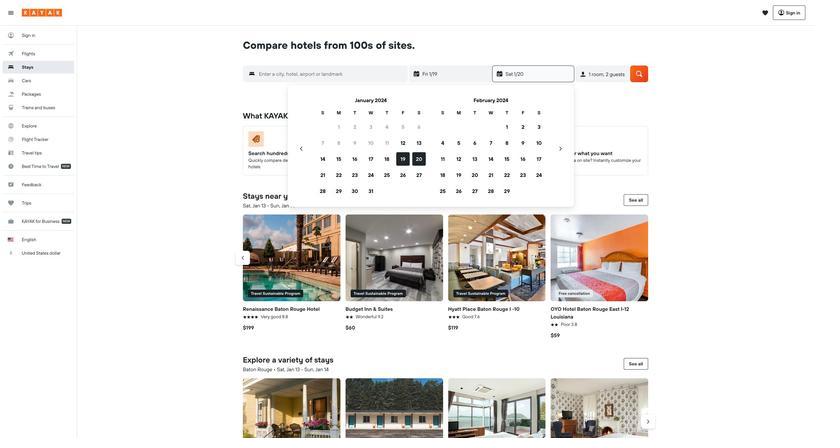 Task type: locate. For each thing, give the bounding box(es) containing it.
figure
[[249, 131, 333, 149], [351, 131, 435, 149], [454, 131, 538, 149], [557, 131, 641, 149], [243, 215, 341, 301], [346, 215, 443, 301], [449, 215, 546, 301], [551, 215, 649, 301]]

None search field
[[234, 51, 659, 95]]

row
[[315, 109, 428, 116], [435, 109, 548, 116], [315, 119, 428, 135], [435, 119, 548, 135], [315, 135, 428, 151], [435, 135, 548, 151], [315, 151, 428, 167], [435, 151, 548, 167], [315, 167, 428, 183], [435, 167, 548, 183], [315, 183, 428, 199], [435, 183, 548, 199]]

hyatt place baton rouge i -10 element
[[449, 215, 546, 301]]

1 grid from the left
[[315, 93, 428, 199]]

previous month image
[[298, 146, 305, 152]]

1 horizontal spatial grid
[[435, 93, 548, 199]]

stays near you carousel region
[[236, 212, 651, 342]]

2 grid from the left
[[435, 93, 548, 199]]

back image
[[240, 255, 246, 261]]

0 horizontal spatial grid
[[315, 93, 428, 199]]

bed & breakfast element
[[243, 378, 341, 438]]

renaissance baton rouge hotel element
[[243, 215, 341, 301]]

end date calendar input element
[[296, 93, 567, 199]]

forward image
[[646, 419, 652, 425]]

grid
[[315, 93, 428, 199], [435, 93, 548, 199]]



Task type: describe. For each thing, give the bounding box(es) containing it.
navigation menu image
[[8, 9, 14, 16]]

united states (english) image
[[8, 238, 13, 242]]

oyo hotel baton rouge east i-12 louisiana element
[[551, 215, 649, 301]]

explore a variety of stays carousel region
[[241, 376, 656, 438]]

inn element
[[551, 378, 649, 438]]

motel element
[[346, 378, 443, 438]]

next month image
[[558, 146, 564, 152]]

hotel element
[[449, 378, 546, 438]]

budget inn & suites element
[[346, 215, 443, 301]]

Enter a city, hotel, airport or landmark text field
[[255, 69, 408, 78]]



